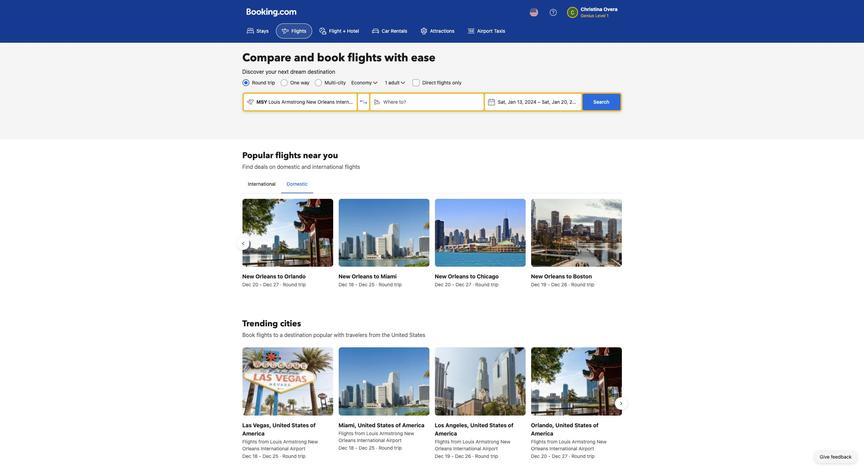 Task type: describe. For each thing, give the bounding box(es) containing it.
states inside las vegas, united states of america flights from louis armstrong new orleans international airport dec 18 - dec 25 · round trip
[[292, 422, 309, 429]]

america inside los angeles, united states of america flights from louis armstrong new orleans international airport dec 19 - dec 26 · round trip
[[435, 431, 457, 437]]

trip inside miami, united states of america flights from louis armstrong new orleans international airport dec 18 - dec 25 · round trip
[[394, 445, 402, 451]]

· inside los angeles, united states of america flights from louis armstrong new orleans international airport dec 19 - dec 26 · round trip
[[472, 453, 474, 459]]

· inside new orleans to miami dec 18 - dec 25 · round trip
[[376, 282, 377, 288]]

give feedback button
[[814, 451, 857, 464]]

round inside orlando, united states of america flights from louis armstrong new orleans international airport dec 20 - dec 27 · round trip
[[572, 453, 586, 459]]

to inside trending cities book flights to a destination popular with travelers from the united states
[[273, 332, 278, 339]]

orleans inside los angeles, united states of america flights from louis armstrong new orleans international airport dec 19 - dec 26 · round trip
[[435, 446, 452, 452]]

20 for new orleans to orlando
[[252, 282, 258, 288]]

attractions link
[[415, 23, 460, 39]]

christina
[[581, 6, 602, 12]]

new inside las vegas, united states of america flights from louis armstrong new orleans international airport dec 18 - dec 25 · round trip
[[308, 439, 318, 445]]

26 inside los angeles, united states of america flights from louis armstrong new orleans international airport dec 19 - dec 26 · round trip
[[465, 453, 471, 459]]

chicago
[[477, 274, 499, 280]]

13,
[[517, 99, 524, 105]]

tab list containing international
[[242, 175, 622, 194]]

flight + hotel
[[329, 28, 359, 34]]

car rentals link
[[366, 23, 413, 39]]

ease
[[411, 50, 436, 66]]

search button
[[582, 94, 620, 110]]

trip inside new orleans to orlando dec 20 - dec 27 · round trip
[[298, 282, 306, 288]]

attractions
[[430, 28, 455, 34]]

overa
[[604, 6, 618, 12]]

19 inside los angeles, united states of america flights from louis armstrong new orleans international airport dec 19 - dec 26 · round trip
[[445, 453, 450, 459]]

orlando,
[[531, 422, 554, 429]]

to?
[[399, 99, 406, 105]]

flights up "domestic"
[[275, 150, 301, 161]]

flights inside trending cities book flights to a destination popular with travelers from the united states
[[257, 332, 272, 339]]

america inside miami, united states of america flights from louis armstrong new orleans international airport dec 18 - dec 25 · round trip
[[402, 422, 424, 429]]

msy louis armstrong new orleans international airport
[[256, 99, 381, 105]]

18 inside miami, united states of america flights from louis armstrong new orleans international airport dec 18 - dec 25 · round trip
[[349, 445, 354, 451]]

your
[[266, 69, 277, 75]]

give feedback
[[820, 454, 852, 460]]

only
[[452, 80, 462, 86]]

on
[[269, 164, 276, 170]]

· inside new orleans to boston dec 19 - dec 26 · round trip
[[569, 282, 570, 288]]

flights right international on the top
[[345, 164, 360, 170]]

new inside new orleans to chicago dec 20 - dec 27 · round trip
[[435, 274, 447, 280]]

boston
[[573, 274, 592, 280]]

2 2024 from the left
[[570, 99, 581, 105]]

where to?
[[383, 99, 406, 105]]

new orleans to miami dec 18 - dec 25 · round trip
[[339, 274, 402, 288]]

miami,
[[339, 422, 356, 429]]

popular
[[242, 150, 273, 161]]

msy
[[256, 99, 267, 105]]

international inside los angeles, united states of america flights from louis armstrong new orleans international airport dec 19 - dec 26 · round trip
[[453, 446, 481, 452]]

compare and book flights with ease discover your next dream destination
[[242, 50, 436, 75]]

orleans inside new orleans to miami dec 18 - dec 25 · round trip
[[352, 274, 373, 280]]

flight + hotel link
[[314, 23, 365, 39]]

round inside new orleans to orlando dec 20 - dec 27 · round trip
[[283, 282, 297, 288]]

city
[[338, 80, 346, 86]]

orlando, united states of america flights from louis armstrong new orleans international airport dec 20 - dec 27 · round trip
[[531, 422, 607, 459]]

popular flights near you find deals on domestic and international flights
[[242, 150, 360, 170]]

flights inside orlando, united states of america flights from louis armstrong new orleans international airport dec 20 - dec 27 · round trip
[[531, 439, 546, 445]]

domestic
[[287, 181, 308, 187]]

orleans inside las vegas, united states of america flights from louis armstrong new orleans international airport dec 18 - dec 25 · round trip
[[242, 446, 260, 452]]

+
[[343, 28, 346, 34]]

destination inside trending cities book flights to a destination popular with travelers from the united states
[[284, 332, 312, 339]]

25 inside las vegas, united states of america flights from louis armstrong new orleans international airport dec 18 - dec 25 · round trip
[[273, 453, 278, 459]]

direct flights only
[[422, 80, 462, 86]]

18 inside new orleans to miami dec 18 - dec 25 · round trip
[[349, 282, 354, 288]]

book
[[242, 332, 255, 339]]

flight
[[329, 28, 341, 34]]

25 inside new orleans to miami dec 18 - dec 25 · round trip
[[369, 282, 375, 288]]

19 inside new orleans to boston dec 19 - dec 26 · round trip
[[541, 282, 546, 288]]

international inside button
[[248, 181, 276, 187]]

popular
[[313, 332, 332, 339]]

economy
[[351, 80, 372, 86]]

armstrong inside las vegas, united states of america flights from louis armstrong new orleans international airport dec 18 - dec 25 · round trip
[[283, 439, 307, 445]]

1 adult button
[[384, 79, 407, 87]]

miami, united states of america flights from louis armstrong new orleans international airport dec 18 - dec 25 · round trip
[[339, 422, 424, 451]]

hotel
[[347, 28, 359, 34]]

and inside compare and book flights with ease discover your next dream destination
[[294, 50, 314, 66]]

louis inside los angeles, united states of america flights from louis armstrong new orleans international airport dec 19 - dec 26 · round trip
[[463, 439, 474, 445]]

of inside miami, united states of america flights from louis armstrong new orleans international airport dec 18 - dec 25 · round trip
[[395, 422, 401, 429]]

domestic
[[277, 164, 300, 170]]

rentals
[[391, 28, 407, 34]]

las vegas, united states of america flights from louis armstrong new orleans international airport dec 18 - dec 25 · round trip
[[242, 422, 318, 459]]

1 2024 from the left
[[525, 99, 537, 105]]

new orleans to boston dec 19 - dec 26 · round trip
[[531, 274, 594, 288]]

vegas,
[[253, 422, 271, 429]]

find
[[242, 164, 253, 170]]

- inside orlando, united states of america flights from louis armstrong new orleans international airport dec 20 - dec 27 · round trip
[[548, 453, 551, 459]]

orleans inside miami, united states of america flights from louis armstrong new orleans international airport dec 18 - dec 25 · round trip
[[339, 438, 356, 443]]

flights inside compare and book flights with ease discover your next dream destination
[[348, 50, 382, 66]]

cities
[[280, 318, 301, 330]]

new inside new orleans to miami dec 18 - dec 25 · round trip
[[339, 274, 350, 280]]

round inside miami, united states of america flights from louis armstrong new orleans international airport dec 18 - dec 25 · round trip
[[379, 445, 393, 451]]

los angeles, united states of america flights from louis armstrong new orleans international airport dec 19 - dec 26 · round trip
[[435, 422, 514, 459]]

states inside orlando, united states of america flights from louis armstrong new orleans international airport dec 20 - dec 27 · round trip
[[575, 422, 592, 429]]

trip inside new orleans to miami dec 18 - dec 25 · round trip
[[394, 282, 402, 288]]

orleans inside new orleans to orlando dec 20 - dec 27 · round trip
[[256, 274, 276, 280]]

sat, jan 13, 2024 – sat, jan 20, 2024
[[498, 99, 581, 105]]

trip inside new orleans to boston dec 19 - dec 26 · round trip
[[587, 282, 594, 288]]

orleans inside new orleans to chicago dec 20 - dec 27 · round trip
[[448, 274, 469, 280]]

airport taxis
[[477, 28, 505, 34]]

new orleans to chicago image
[[435, 199, 526, 267]]

way
[[301, 80, 309, 86]]

trip inside orlando, united states of america flights from louis armstrong new orleans international airport dec 20 - dec 27 · round trip
[[587, 453, 595, 459]]

airport inside miami, united states of america flights from louis armstrong new orleans international airport dec 18 - dec 25 · round trip
[[386, 438, 402, 443]]

louis inside orlando, united states of america flights from louis armstrong new orleans international airport dec 20 - dec 27 · round trip
[[559, 439, 571, 445]]

armstrong inside orlando, united states of america flights from louis armstrong new orleans international airport dec 20 - dec 27 · round trip
[[572, 439, 595, 445]]

new orleans to orlando dec 20 - dec 27 · round trip
[[242, 274, 306, 288]]

the
[[382, 332, 390, 339]]

airport taxis link
[[462, 23, 511, 39]]

armstrong inside miami, united states of america flights from louis armstrong new orleans international airport dec 18 - dec 25 · round trip
[[379, 431, 403, 437]]

- inside new orleans to boston dec 19 - dec 26 · round trip
[[548, 282, 550, 288]]

2 sat, from the left
[[542, 99, 551, 105]]

near
[[303, 150, 321, 161]]

1 adult
[[385, 80, 400, 86]]

louis inside las vegas, united states of america flights from louis armstrong new orleans international airport dec 18 - dec 25 · round trip
[[270, 439, 282, 445]]

stays
[[256, 28, 269, 34]]

· inside miami, united states of america flights from louis armstrong new orleans international airport dec 18 - dec 25 · round trip
[[376, 445, 377, 451]]

with inside trending cities book flights to a destination popular with travelers from the united states
[[334, 332, 344, 339]]

miami
[[381, 274, 397, 280]]

orleans down multi-
[[318, 99, 335, 105]]

round inside los angeles, united states of america flights from louis armstrong new orleans international airport dec 19 - dec 26 · round trip
[[475, 453, 489, 459]]

louis inside miami, united states of america flights from louis armstrong new orleans international airport dec 18 - dec 25 · round trip
[[366, 431, 378, 437]]

flights inside los angeles, united states of america flights from louis armstrong new orleans international airport dec 19 - dec 26 · round trip
[[435, 439, 450, 445]]

direct
[[422, 80, 436, 86]]

· inside new orleans to orlando dec 20 - dec 27 · round trip
[[280, 282, 282, 288]]



Task type: vqa. For each thing, say whether or not it's contained in the screenshot.
the rightmost 2024
yes



Task type: locate. For each thing, give the bounding box(es) containing it.
orleans left chicago
[[448, 274, 469, 280]]

0 horizontal spatial with
[[334, 332, 344, 339]]

book
[[317, 50, 345, 66]]

states inside los angeles, united states of america flights from louis armstrong new orleans international airport dec 19 - dec 26 · round trip
[[489, 422, 507, 429]]

and down near on the left top
[[301, 164, 311, 170]]

from down vegas,
[[258, 439, 269, 445]]

international
[[312, 164, 343, 170]]

from down angeles, at the right
[[451, 439, 461, 445]]

united right orlando,
[[555, 422, 573, 429]]

0 horizontal spatial sat,
[[498, 99, 507, 105]]

flights inside las vegas, united states of america flights from louis armstrong new orleans international airport dec 18 - dec 25 · round trip
[[242, 439, 257, 445]]

round inside new orleans to chicago dec 20 - dec 27 · round trip
[[475, 282, 490, 288]]

1 horizontal spatial 27
[[466, 282, 471, 288]]

from left the
[[369, 332, 380, 339]]

united right miami,
[[358, 422, 376, 429]]

1 vertical spatial 19
[[445, 453, 450, 459]]

flights link
[[276, 23, 312, 39]]

from down orlando,
[[547, 439, 558, 445]]

from inside trending cities book flights to a destination popular with travelers from the united states
[[369, 332, 380, 339]]

sat, left 13,
[[498, 99, 507, 105]]

flights inside miami, united states of america flights from louis armstrong new orleans international airport dec 18 - dec 25 · round trip
[[339, 431, 353, 437]]

1 horizontal spatial with
[[384, 50, 408, 66]]

international
[[336, 99, 364, 105], [248, 181, 276, 187], [357, 438, 385, 443], [261, 446, 289, 452], [453, 446, 481, 452], [550, 446, 577, 452]]

united right the
[[391, 332, 408, 339]]

airport
[[477, 28, 493, 34], [365, 99, 381, 105], [386, 438, 402, 443], [290, 446, 305, 452], [482, 446, 498, 452], [579, 446, 594, 452]]

0 vertical spatial and
[[294, 50, 314, 66]]

united inside los angeles, united states of america flights from louis armstrong new orleans international airport dec 19 - dec 26 · round trip
[[470, 422, 488, 429]]

new orleans to boston image
[[531, 199, 622, 267]]

with right popular
[[334, 332, 344, 339]]

0 vertical spatial with
[[384, 50, 408, 66]]

1 horizontal spatial 19
[[541, 282, 546, 288]]

taxis
[[494, 28, 505, 34]]

united
[[391, 332, 408, 339], [273, 422, 290, 429], [358, 422, 376, 429], [470, 422, 488, 429], [555, 422, 573, 429]]

0 horizontal spatial 1
[[385, 80, 387, 86]]

orleans left boston
[[544, 274, 565, 280]]

where
[[383, 99, 398, 105]]

1 vertical spatial 1
[[385, 80, 387, 86]]

- inside new orleans to orlando dec 20 - dec 27 · round trip
[[260, 282, 262, 288]]

america down los
[[435, 431, 457, 437]]

orlando
[[284, 274, 306, 280]]

america left los
[[402, 422, 424, 429]]

multi-city
[[325, 80, 346, 86]]

-
[[260, 282, 262, 288], [355, 282, 357, 288], [452, 282, 454, 288], [548, 282, 550, 288], [355, 445, 357, 451], [259, 453, 261, 459], [451, 453, 454, 459], [548, 453, 551, 459]]

26
[[561, 282, 567, 288], [465, 453, 471, 459]]

· inside orlando, united states of america flights from louis armstrong new orleans international airport dec 20 - dec 27 · round trip
[[569, 453, 570, 459]]

0 vertical spatial 25
[[369, 282, 375, 288]]

2 vertical spatial 18
[[252, 453, 258, 459]]

27 inside orlando, united states of america flights from louis armstrong new orleans international airport dec 20 - dec 27 · round trip
[[562, 453, 568, 459]]

18
[[349, 282, 354, 288], [349, 445, 354, 451], [252, 453, 258, 459]]

27 inside new orleans to orlando dec 20 - dec 27 · round trip
[[273, 282, 279, 288]]

flights left only
[[437, 80, 451, 86]]

airport inside orlando, united states of america flights from louis armstrong new orleans international airport dec 20 - dec 27 · round trip
[[579, 446, 594, 452]]

one
[[290, 80, 299, 86]]

armstrong inside los angeles, united states of america flights from louis armstrong new orleans international airport dec 19 - dec 26 · round trip
[[476, 439, 499, 445]]

discover
[[242, 69, 264, 75]]

orleans
[[318, 99, 335, 105], [256, 274, 276, 280], [352, 274, 373, 280], [448, 274, 469, 280], [544, 274, 565, 280], [339, 438, 356, 443], [242, 446, 260, 452], [435, 446, 452, 452], [531, 446, 548, 452]]

flights down 'trending'
[[257, 332, 272, 339]]

car
[[382, 28, 390, 34]]

orleans down los
[[435, 446, 452, 452]]

flights inside flights link
[[291, 28, 306, 34]]

airport inside los angeles, united states of america flights from louis armstrong new orleans international airport dec 19 - dec 26 · round trip
[[482, 446, 498, 452]]

region containing las vegas, united states of america
[[237, 345, 627, 463]]

to inside new orleans to orlando dec 20 - dec 27 · round trip
[[278, 274, 283, 280]]

feedback
[[831, 454, 852, 460]]

1 jan from the left
[[508, 99, 516, 105]]

2 region from the top
[[237, 345, 627, 463]]

1 sat, from the left
[[498, 99, 507, 105]]

- inside las vegas, united states of america flights from louis armstrong new orleans international airport dec 18 - dec 25 · round trip
[[259, 453, 261, 459]]

new inside new orleans to orlando dec 20 - dec 27 · round trip
[[242, 274, 254, 280]]

you
[[323, 150, 338, 161]]

1 vertical spatial 18
[[349, 445, 354, 451]]

with inside compare and book flights with ease discover your next dream destination
[[384, 50, 408, 66]]

of inside orlando, united states of america flights from louis armstrong new orleans international airport dec 20 - dec 27 · round trip
[[593, 422, 599, 429]]

trip inside los angeles, united states of america flights from louis armstrong new orleans international airport dec 19 - dec 26 · round trip
[[491, 453, 498, 459]]

round inside new orleans to boston dec 19 - dec 26 · round trip
[[571, 282, 586, 288]]

los
[[435, 422, 444, 429]]

new orleans to chicago dec 20 - dec 27 · round trip
[[435, 274, 499, 288]]

25
[[369, 282, 375, 288], [369, 445, 375, 451], [273, 453, 278, 459]]

0 vertical spatial region
[[237, 196, 627, 291]]

1 vertical spatial and
[[301, 164, 311, 170]]

international inside miami, united states of america flights from louis armstrong new orleans international airport dec 18 - dec 25 · round trip
[[357, 438, 385, 443]]

4 of from the left
[[593, 422, 599, 429]]

0 horizontal spatial jan
[[508, 99, 516, 105]]

las
[[242, 422, 252, 429]]

2 horizontal spatial 27
[[562, 453, 568, 459]]

1 horizontal spatial sat,
[[542, 99, 551, 105]]

20 for new orleans to chicago
[[445, 282, 451, 288]]

trip
[[268, 80, 275, 86], [298, 282, 306, 288], [394, 282, 402, 288], [491, 282, 498, 288], [587, 282, 594, 288], [394, 445, 402, 451], [298, 453, 306, 459], [491, 453, 498, 459], [587, 453, 595, 459]]

united inside las vegas, united states of america flights from louis armstrong new orleans international airport dec 18 - dec 25 · round trip
[[273, 422, 290, 429]]

to for miami
[[374, 274, 379, 280]]

and inside 'popular flights near you find deals on domestic and international flights'
[[301, 164, 311, 170]]

20
[[252, 282, 258, 288], [445, 282, 451, 288], [541, 453, 547, 459]]

a
[[280, 332, 283, 339]]

orleans down miami,
[[339, 438, 356, 443]]

1 vertical spatial 26
[[465, 453, 471, 459]]

orleans left orlando
[[256, 274, 276, 280]]

to left boston
[[566, 274, 572, 280]]

- inside miami, united states of america flights from louis armstrong new orleans international airport dec 18 - dec 25 · round trip
[[355, 445, 357, 451]]

- inside new orleans to miami dec 18 - dec 25 · round trip
[[355, 282, 357, 288]]

region
[[237, 196, 627, 291], [237, 345, 627, 463]]

to for orlando
[[278, 274, 283, 280]]

orleans down las
[[242, 446, 260, 452]]

1 horizontal spatial 1
[[607, 13, 609, 18]]

from inside los angeles, united states of america flights from louis armstrong new orleans international airport dec 19 - dec 26 · round trip
[[451, 439, 461, 445]]

where to? button
[[371, 94, 484, 110]]

2 horizontal spatial 20
[[541, 453, 547, 459]]

christina overa genius level 1
[[581, 6, 618, 18]]

flights
[[348, 50, 382, 66], [437, 80, 451, 86], [275, 150, 301, 161], [345, 164, 360, 170], [257, 332, 272, 339]]

new inside new orleans to boston dec 19 - dec 26 · round trip
[[531, 274, 543, 280]]

destination up multi-
[[308, 69, 335, 75]]

booking.com logo image
[[246, 8, 296, 16], [246, 8, 296, 16]]

3 of from the left
[[508, 422, 514, 429]]

to left miami
[[374, 274, 379, 280]]

1 inside dropdown button
[[385, 80, 387, 86]]

2024 left – at the right of the page
[[525, 99, 537, 105]]

dream
[[290, 69, 306, 75]]

international button
[[242, 175, 281, 193]]

stays link
[[241, 23, 275, 39]]

to inside new orleans to chicago dec 20 - dec 27 · round trip
[[470, 274, 476, 280]]

2 vertical spatial 25
[[273, 453, 278, 459]]

of inside las vegas, united states of america flights from louis armstrong new orleans international airport dec 18 - dec 25 · round trip
[[310, 422, 316, 429]]

tab list
[[242, 175, 622, 194]]

0 vertical spatial destination
[[308, 69, 335, 75]]

america inside las vegas, united states of america flights from louis armstrong new orleans international airport dec 18 - dec 25 · round trip
[[242, 431, 265, 437]]

0 horizontal spatial 20
[[252, 282, 258, 288]]

genius
[[581, 13, 594, 18]]

1 vertical spatial destination
[[284, 332, 312, 339]]

dec
[[242, 282, 251, 288], [263, 282, 272, 288], [339, 282, 347, 288], [359, 282, 368, 288], [435, 282, 444, 288], [456, 282, 464, 288], [531, 282, 540, 288], [551, 282, 560, 288], [339, 445, 347, 451], [359, 445, 368, 451], [242, 453, 251, 459], [263, 453, 271, 459], [435, 453, 444, 459], [455, 453, 464, 459], [531, 453, 540, 459], [552, 453, 561, 459]]

deals
[[254, 164, 268, 170]]

states
[[409, 332, 425, 339], [292, 422, 309, 429], [377, 422, 394, 429], [489, 422, 507, 429], [575, 422, 592, 429]]

2 jan from the left
[[552, 99, 560, 105]]

orleans down orlando,
[[531, 446, 548, 452]]

to left chicago
[[470, 274, 476, 280]]

orleans inside orlando, united states of america flights from louis armstrong new orleans international airport dec 20 - dec 27 · round trip
[[531, 446, 548, 452]]

angeles,
[[446, 422, 469, 429]]

of
[[310, 422, 316, 429], [395, 422, 401, 429], [508, 422, 514, 429], [593, 422, 599, 429]]

level
[[595, 13, 606, 18]]

from inside orlando, united states of america flights from louis armstrong new orleans international airport dec 20 - dec 27 · round trip
[[547, 439, 558, 445]]

jan left 20, at the top right of the page
[[552, 99, 560, 105]]

2024 right 20, at the top right of the page
[[570, 99, 581, 105]]

to inside new orleans to miami dec 18 - dec 25 · round trip
[[374, 274, 379, 280]]

america down las
[[242, 431, 265, 437]]

give
[[820, 454, 830, 460]]

18 inside las vegas, united states of america flights from louis armstrong new orleans international airport dec 18 - dec 25 · round trip
[[252, 453, 258, 459]]

- inside new orleans to chicago dec 20 - dec 27 · round trip
[[452, 282, 454, 288]]

america down orlando,
[[531, 431, 553, 437]]

united inside miami, united states of america flights from louis armstrong new orleans international airport dec 18 - dec 25 · round trip
[[358, 422, 376, 429]]

27 inside new orleans to chicago dec 20 - dec 27 · round trip
[[466, 282, 471, 288]]

1 horizontal spatial 26
[[561, 282, 567, 288]]

20 inside new orleans to orlando dec 20 - dec 27 · round trip
[[252, 282, 258, 288]]

·
[[280, 282, 282, 288], [376, 282, 377, 288], [473, 282, 474, 288], [569, 282, 570, 288], [376, 445, 377, 451], [280, 453, 281, 459], [472, 453, 474, 459], [569, 453, 570, 459]]

new inside miami, united states of america flights from louis armstrong new orleans international airport dec 18 - dec 25 · round trip
[[404, 431, 414, 437]]

20,
[[561, 99, 568, 105]]

round trip
[[252, 80, 275, 86]]

trending
[[242, 318, 278, 330]]

1 vertical spatial region
[[237, 345, 627, 463]]

louis
[[268, 99, 280, 105], [366, 431, 378, 437], [270, 439, 282, 445], [463, 439, 474, 445], [559, 439, 571, 445]]

1 vertical spatial 25
[[369, 445, 375, 451]]

compare
[[242, 50, 291, 66]]

1 left adult
[[385, 80, 387, 86]]

orleans inside new orleans to boston dec 19 - dec 26 · round trip
[[544, 274, 565, 280]]

2 of from the left
[[395, 422, 401, 429]]

· inside las vegas, united states of america flights from louis armstrong new orleans international airport dec 18 - dec 25 · round trip
[[280, 453, 281, 459]]

0 horizontal spatial 19
[[445, 453, 450, 459]]

adult
[[388, 80, 400, 86]]

jan left 13,
[[508, 99, 516, 105]]

with
[[384, 50, 408, 66], [334, 332, 344, 339]]

trending cities book flights to a destination popular with travelers from the united states
[[242, 318, 425, 339]]

domestic button
[[281, 175, 313, 193]]

orlando, united states of america image
[[531, 348, 622, 416]]

0 vertical spatial 19
[[541, 282, 546, 288]]

from down miami,
[[355, 431, 365, 437]]

united right angeles, at the right
[[470, 422, 488, 429]]

orleans left miami
[[352, 274, 373, 280]]

destination
[[308, 69, 335, 75], [284, 332, 312, 339]]

las vegas, united states of america image
[[242, 348, 333, 416]]

20 inside orlando, united states of america flights from louis armstrong new orleans international airport dec 20 - dec 27 · round trip
[[541, 453, 547, 459]]

region containing new orleans to orlando
[[237, 196, 627, 291]]

new orleans to miami image
[[339, 199, 429, 267]]

–
[[538, 99, 541, 105]]

19
[[541, 282, 546, 288], [445, 453, 450, 459]]

0 vertical spatial 18
[[349, 282, 354, 288]]

0 horizontal spatial 26
[[465, 453, 471, 459]]

1 inside christina overa genius level 1
[[607, 13, 609, 18]]

america inside orlando, united states of america flights from louis armstrong new orleans international airport dec 20 - dec 27 · round trip
[[531, 431, 553, 437]]

united right vegas,
[[273, 422, 290, 429]]

round inside new orleans to miami dec 18 - dec 25 · round trip
[[379, 282, 393, 288]]

1 region from the top
[[237, 196, 627, 291]]

from inside las vegas, united states of america flights from louis armstrong new orleans international airport dec 18 - dec 25 · round trip
[[258, 439, 269, 445]]

new inside orlando, united states of america flights from louis armstrong new orleans international airport dec 20 - dec 27 · round trip
[[597, 439, 607, 445]]

sat,
[[498, 99, 507, 105], [542, 99, 551, 105]]

1 down the overa
[[607, 13, 609, 18]]

travelers
[[346, 332, 367, 339]]

from
[[369, 332, 380, 339], [355, 431, 365, 437], [258, 439, 269, 445], [451, 439, 461, 445], [547, 439, 558, 445]]

armstrong
[[282, 99, 305, 105], [379, 431, 403, 437], [283, 439, 307, 445], [476, 439, 499, 445], [572, 439, 595, 445]]

search
[[594, 99, 609, 105]]

to left orlando
[[278, 274, 283, 280]]

1 vertical spatial with
[[334, 332, 344, 339]]

1 horizontal spatial 2024
[[570, 99, 581, 105]]

- inside los angeles, united states of america flights from louis armstrong new orleans international airport dec 19 - dec 26 · round trip
[[451, 453, 454, 459]]

from inside miami, united states of america flights from louis armstrong new orleans international airport dec 18 - dec 25 · round trip
[[355, 431, 365, 437]]

0 vertical spatial 26
[[561, 282, 567, 288]]

airport inside las vegas, united states of america flights from louis armstrong new orleans international airport dec 18 - dec 25 · round trip
[[290, 446, 305, 452]]

to for boston
[[566, 274, 572, 280]]

international inside orlando, united states of america flights from louis armstrong new orleans international airport dec 20 - dec 27 · round trip
[[550, 446, 577, 452]]

to inside new orleans to boston dec 19 - dec 26 · round trip
[[566, 274, 572, 280]]

sat, right – at the right of the page
[[542, 99, 551, 105]]

20 inside new orleans to chicago dec 20 - dec 27 · round trip
[[445, 282, 451, 288]]

26 inside new orleans to boston dec 19 - dec 26 · round trip
[[561, 282, 567, 288]]

miami, united states of america image
[[339, 348, 429, 416]]

trip inside new orleans to chicago dec 20 - dec 27 · round trip
[[491, 282, 498, 288]]

new inside los angeles, united states of america flights from louis armstrong new orleans international airport dec 19 - dec 26 · round trip
[[501, 439, 510, 445]]

states inside trending cities book flights to a destination popular with travelers from the united states
[[409, 332, 425, 339]]

new orleans to orlando image
[[242, 199, 333, 267]]

destination inside compare and book flights with ease discover your next dream destination
[[308, 69, 335, 75]]

next
[[278, 69, 289, 75]]

1 horizontal spatial 20
[[445, 282, 451, 288]]

new
[[306, 99, 316, 105], [242, 274, 254, 280], [339, 274, 350, 280], [435, 274, 447, 280], [531, 274, 543, 280], [404, 431, 414, 437], [308, 439, 318, 445], [501, 439, 510, 445], [597, 439, 607, 445]]

multi-
[[325, 80, 338, 86]]

states inside miami, united states of america flights from louis armstrong new orleans international airport dec 18 - dec 25 · round trip
[[377, 422, 394, 429]]

and up dream
[[294, 50, 314, 66]]

0 vertical spatial 1
[[607, 13, 609, 18]]

27 for chicago
[[466, 282, 471, 288]]

0 horizontal spatial 2024
[[525, 99, 537, 105]]

1 horizontal spatial jan
[[552, 99, 560, 105]]

of inside los angeles, united states of america flights from louis armstrong new orleans international airport dec 19 - dec 26 · round trip
[[508, 422, 514, 429]]

destination down cities
[[284, 332, 312, 339]]

car rentals
[[382, 28, 407, 34]]

to left a
[[273, 332, 278, 339]]

los angeles, united states of america image
[[435, 348, 526, 416]]

0 horizontal spatial 27
[[273, 282, 279, 288]]

united inside orlando, united states of america flights from louis armstrong new orleans international airport dec 20 - dec 27 · round trip
[[555, 422, 573, 429]]

27 for orlando
[[273, 282, 279, 288]]

1 of from the left
[[310, 422, 316, 429]]

and
[[294, 50, 314, 66], [301, 164, 311, 170]]

flights up economy
[[348, 50, 382, 66]]

· inside new orleans to chicago dec 20 - dec 27 · round trip
[[473, 282, 474, 288]]

sat, jan 13, 2024 – sat, jan 20, 2024 button
[[485, 94, 581, 110]]

united inside trending cities book flights to a destination popular with travelers from the united states
[[391, 332, 408, 339]]

to for chicago
[[470, 274, 476, 280]]

with up adult
[[384, 50, 408, 66]]

one way
[[290, 80, 309, 86]]



